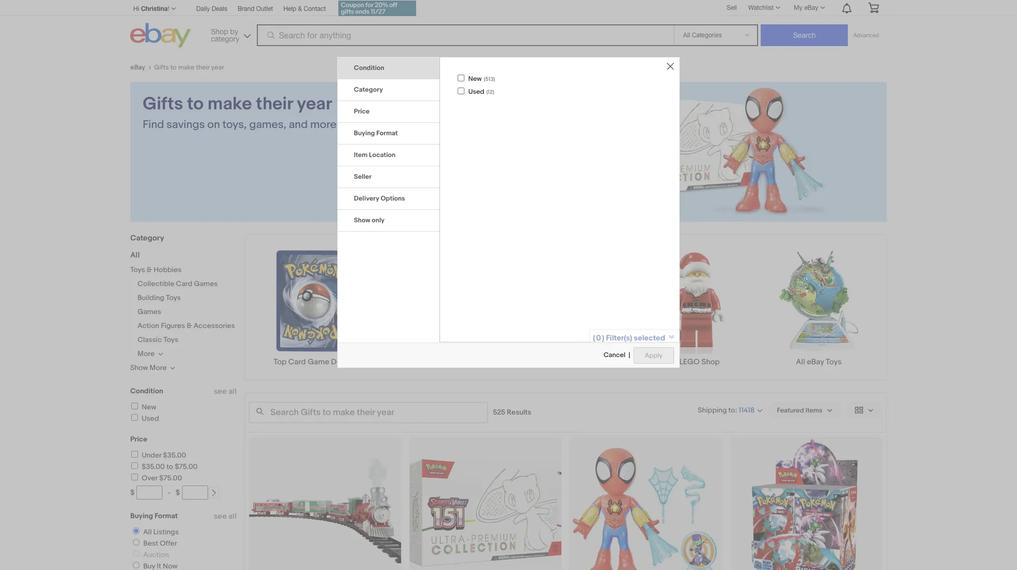 Task type: locate. For each thing, give the bounding box(es) containing it.
action
[[138, 322, 159, 331]]

1 see all from the top
[[214, 387, 237, 397]]

new
[[468, 75, 482, 83], [142, 403, 156, 412]]

1 horizontal spatial games
[[194, 280, 218, 289]]

make up toys,
[[208, 93, 252, 115]]

1 horizontal spatial used
[[468, 88, 484, 96]]

0 horizontal spatial $
[[130, 489, 134, 498]]

deals right daily
[[212, 5, 227, 12]]

and
[[289, 118, 308, 132]]

0 vertical spatial format
[[376, 129, 398, 138]]

0 vertical spatial more
[[138, 350, 155, 359]]

figures
[[161, 322, 185, 331]]

used for used ( 12 )
[[468, 88, 484, 96]]

show down more button
[[130, 364, 148, 373]]

classic
[[138, 336, 162, 345]]

games,
[[249, 118, 286, 132]]

used
[[468, 88, 484, 96], [142, 415, 159, 423]]

my
[[794, 4, 802, 11]]

more up show more
[[138, 350, 155, 359]]

gifts inside "gifts to make their year find savings on toys, games, and more."
[[143, 93, 183, 115]]

( down 513
[[486, 89, 488, 96]]

get an extra 20% off image
[[338, 1, 416, 16]]

12
[[488, 89, 493, 96]]

used down "new" link
[[142, 415, 159, 423]]

your shopping cart image
[[868, 3, 880, 13]]

0 vertical spatial buying
[[354, 129, 375, 138]]

buying format up the item location
[[354, 129, 398, 138]]

ebay
[[804, 4, 818, 11], [130, 63, 145, 72], [807, 357, 824, 367]]

ebay for all ebay toys
[[807, 357, 824, 367]]

1 horizontal spatial category
[[354, 86, 383, 94]]

None submit
[[761, 24, 848, 46]]

0 vertical spatial see all
[[214, 387, 237, 397]]

ebay inside my ebay "link"
[[804, 4, 818, 11]]

1 all from the top
[[229, 387, 237, 397]]

1 horizontal spatial show
[[354, 216, 370, 225]]

games up action at the left
[[138, 308, 161, 317]]

show
[[354, 216, 370, 225], [130, 364, 148, 373]]

0 vertical spatial games
[[194, 280, 218, 289]]

pokemon 151 ultra premium collection box - brand new and factory sealed image
[[409, 437, 561, 571]]

$35.00 to $75.00
[[142, 463, 198, 472]]

card inside collectible card games building toys games action figures & accessories classic toys
[[176, 280, 192, 289]]

0 vertical spatial )
[[493, 76, 495, 83]]

$35.00
[[163, 451, 186, 460], [142, 463, 165, 472]]

0 horizontal spatial year
[[211, 63, 224, 72]]

1 vertical spatial gifts
[[143, 93, 183, 115]]

1 vertical spatial used
[[142, 415, 159, 423]]

to right the ebay link
[[170, 63, 177, 72]]

0 vertical spatial $35.00
[[163, 451, 186, 460]]

All Listings radio
[[133, 528, 140, 535]]

new inside dialog
[[468, 75, 482, 83]]

make for gifts to make their year
[[178, 63, 195, 72]]

buying format
[[354, 129, 398, 138], [130, 512, 178, 521]]

make
[[178, 63, 195, 72], [208, 93, 252, 115]]

& right help
[[298, 5, 302, 12]]

1 vertical spatial deals
[[331, 357, 351, 367]]

( inside "used ( 12 )"
[[486, 89, 488, 96]]

all for buying format
[[229, 512, 237, 522]]

list containing top card game deals
[[245, 248, 886, 380]]

price
[[354, 107, 370, 116], [130, 435, 147, 444]]

ebay inside all ebay toys link
[[807, 357, 824, 367]]

buying up the item
[[354, 129, 375, 138]]

make inside "gifts to make their year find savings on toys, games, and more."
[[208, 93, 252, 115]]

to down under $35.00
[[166, 463, 173, 472]]

None checkbox
[[458, 75, 465, 81]]

deals
[[212, 5, 227, 12], [331, 357, 351, 367]]

2 $ from the left
[[176, 489, 180, 498]]

all
[[229, 387, 237, 397], [229, 512, 237, 522]]

Apply submit
[[633, 348, 674, 364]]

0 vertical spatial deals
[[212, 5, 227, 12]]

1 vertical spatial see all button
[[214, 512, 237, 522]]

2 see all button from the top
[[214, 512, 237, 522]]

0 vertical spatial see
[[214, 387, 227, 397]]

$75.00
[[175, 463, 198, 472], [159, 474, 182, 483]]

1 horizontal spatial condition
[[354, 64, 384, 72]]

games
[[194, 280, 218, 289], [138, 308, 161, 317]]

their
[[196, 63, 210, 72], [256, 93, 293, 115]]

0 vertical spatial see all button
[[214, 387, 237, 397]]

&
[[298, 5, 302, 12], [147, 266, 152, 274], [187, 322, 192, 331]]

1 vertical spatial to
[[187, 93, 204, 115]]

all
[[130, 251, 140, 260], [796, 357, 805, 367], [143, 528, 152, 537]]

over $75.00 link
[[130, 474, 182, 483]]

2 horizontal spatial all
[[796, 357, 805, 367]]

all listings link
[[129, 528, 181, 537]]

under $35.00 link
[[130, 451, 186, 460]]

1 horizontal spatial all
[[143, 528, 152, 537]]

format up listings
[[155, 512, 178, 521]]

$35.00 to $75.00 link
[[130, 463, 198, 472]]

daily deals link
[[196, 4, 227, 15]]

0 horizontal spatial used
[[142, 415, 159, 423]]

0 vertical spatial &
[[298, 5, 302, 12]]

1 horizontal spatial their
[[256, 93, 293, 115]]

buying up all listings option
[[130, 512, 153, 521]]

0 horizontal spatial deals
[[212, 5, 227, 12]]

0 vertical spatial new
[[468, 75, 482, 83]]

2 horizontal spatial &
[[298, 5, 302, 12]]

0 horizontal spatial condition
[[130, 387, 163, 396]]

format up location
[[376, 129, 398, 138]]

card right top
[[288, 357, 306, 367]]

banner
[[130, 0, 887, 50]]

card down hobbies
[[176, 280, 192, 289]]

building
[[138, 294, 164, 303]]

0 horizontal spatial make
[[178, 63, 195, 72]]

0 vertical spatial gifts
[[154, 63, 169, 72]]

new ( 513 )
[[468, 75, 495, 83]]

games link
[[138, 308, 161, 317]]

1 horizontal spatial $
[[176, 489, 180, 498]]

0 horizontal spatial their
[[196, 63, 210, 72]]

1 horizontal spatial new
[[468, 75, 482, 83]]

help & contact
[[283, 5, 326, 12]]

0 vertical spatial make
[[178, 63, 195, 72]]

year inside "gifts to make their year find savings on toys, games, and more."
[[297, 93, 332, 115]]

list
[[245, 248, 886, 380]]

1 horizontal spatial format
[[376, 129, 398, 138]]

used inside dialog
[[468, 88, 484, 96]]

delivery options
[[354, 195, 405, 203]]

shop
[[701, 357, 720, 367]]

year up "gifts to make their year find savings on toys, games, and more."
[[211, 63, 224, 72]]

to inside "gifts to make their year find savings on toys, games, and more."
[[187, 93, 204, 115]]

close image
[[667, 63, 674, 70]]

card
[[176, 280, 192, 289], [288, 357, 306, 367]]

format
[[376, 129, 398, 138], [155, 512, 178, 521]]

only
[[372, 216, 385, 225]]

1 horizontal spatial make
[[208, 93, 252, 115]]

1 vertical spatial (
[[486, 89, 488, 96]]

1 vertical spatial buying format
[[130, 512, 178, 521]]

& right figures
[[187, 322, 192, 331]]

1 $ from the left
[[130, 489, 134, 498]]

lionel trains north pole express holiday train 29 piece set with smoke effect image
[[249, 437, 401, 571]]

1 vertical spatial all
[[229, 512, 237, 522]]

more button
[[138, 350, 163, 359]]

0 vertical spatial ebay
[[804, 4, 818, 11]]

1 horizontal spatial (
[[486, 89, 488, 96]]

more
[[138, 350, 155, 359], [150, 364, 167, 373]]

see for buying format
[[214, 512, 227, 522]]

(
[[484, 76, 485, 83], [486, 89, 488, 96]]

Best Offer radio
[[133, 540, 140, 546]]

year for gifts to make their year find savings on toys, games, and more.
[[297, 93, 332, 115]]

year up more.
[[297, 93, 332, 115]]

$ for maximum value text box
[[176, 489, 180, 498]]

) inside new ( 513 )
[[493, 76, 495, 83]]

& inside account navigation
[[298, 5, 302, 12]]

0 horizontal spatial (
[[484, 76, 485, 83]]

1 vertical spatial card
[[288, 357, 306, 367]]

show left only
[[354, 216, 370, 225]]

2 all from the top
[[229, 512, 237, 522]]

see all for condition
[[214, 387, 237, 397]]

show inside tab list
[[354, 216, 370, 225]]

$ down over $75.00 option
[[130, 489, 134, 498]]

0 horizontal spatial buying
[[130, 512, 153, 521]]

0 horizontal spatial all
[[130, 251, 140, 260]]

toys
[[130, 266, 145, 274], [166, 294, 181, 303], [163, 336, 178, 345], [826, 357, 842, 367]]

& up collectible
[[147, 266, 152, 274]]

all for condition
[[229, 387, 237, 397]]

$75.00 down $35.00 to $75.00
[[159, 474, 182, 483]]

$35.00 down 'under'
[[142, 463, 165, 472]]

brand outlet link
[[238, 4, 273, 15]]

0 vertical spatial buying format
[[354, 129, 398, 138]]

( inside new ( 513 )
[[484, 76, 485, 83]]

show more
[[130, 364, 167, 373]]

collectible card games link
[[138, 280, 218, 289]]

$ for minimum value text box
[[130, 489, 134, 498]]

) up "used ( 12 )"
[[493, 76, 495, 83]]

0 horizontal spatial new
[[142, 403, 156, 412]]

gifts for gifts to make their year
[[154, 63, 169, 72]]

their inside "gifts to make their year find savings on toys, games, and more."
[[256, 93, 293, 115]]

1 horizontal spatial price
[[354, 107, 370, 116]]

see all button
[[214, 387, 237, 397], [214, 512, 237, 522]]

None checkbox
[[458, 88, 465, 95]]

location
[[369, 151, 395, 159]]

1 horizontal spatial &
[[187, 322, 192, 331]]

0 vertical spatial used
[[468, 88, 484, 96]]

1 vertical spatial )
[[493, 89, 494, 96]]

2 vertical spatial &
[[187, 322, 192, 331]]

0 horizontal spatial show
[[130, 364, 148, 373]]

1 horizontal spatial year
[[297, 93, 332, 115]]

1 see all button from the top
[[214, 387, 237, 397]]

new left 513
[[468, 75, 482, 83]]

category inside tab list
[[354, 86, 383, 94]]

( up "used ( 12 )"
[[484, 76, 485, 83]]

dialog
[[0, 0, 1017, 571]]

)
[[493, 76, 495, 83], [493, 89, 494, 96]]

1 vertical spatial make
[[208, 93, 252, 115]]

gifts
[[154, 63, 169, 72], [143, 93, 183, 115]]

account navigation
[[130, 0, 887, 18]]

0 vertical spatial their
[[196, 63, 210, 72]]

see for condition
[[214, 387, 227, 397]]

all for all
[[130, 251, 140, 260]]

1 vertical spatial see
[[214, 512, 227, 522]]

games up accessories
[[194, 280, 218, 289]]

$ right - at bottom
[[176, 489, 180, 498]]

show more button
[[130, 364, 176, 373]]

0 horizontal spatial &
[[147, 266, 152, 274]]

used left 12
[[468, 88, 484, 96]]

deals right game
[[331, 357, 351, 367]]

0 vertical spatial (
[[484, 76, 485, 83]]

1 vertical spatial new
[[142, 403, 156, 412]]

more down more button
[[150, 364, 167, 373]]

to for $35.00 to $75.00
[[166, 463, 173, 472]]

buying format up all listings link at the left bottom of the page
[[130, 512, 178, 521]]

2 see from the top
[[214, 512, 227, 522]]

ebay link
[[130, 63, 154, 72]]

see
[[214, 387, 227, 397], [214, 512, 227, 522]]

1 horizontal spatial buying format
[[354, 129, 398, 138]]

under
[[142, 451, 161, 460]]

tab list
[[338, 58, 440, 232]]

make right the ebay link
[[178, 63, 195, 72]]

all for all listings
[[143, 528, 152, 537]]

0 vertical spatial card
[[176, 280, 192, 289]]

format inside tab list
[[376, 129, 398, 138]]

1 horizontal spatial card
[[288, 357, 306, 367]]

find
[[143, 118, 164, 132]]

daily deals
[[196, 5, 227, 12]]

2 vertical spatial ebay
[[807, 357, 824, 367]]

gifts to make their year find savings on toys, games, and more.
[[143, 93, 339, 132]]

new up used link
[[142, 403, 156, 412]]

0 vertical spatial all
[[229, 387, 237, 397]]

0 vertical spatial year
[[211, 63, 224, 72]]

advanced
[[853, 32, 879, 38]]

2 see all from the top
[[214, 512, 237, 522]]

0 horizontal spatial games
[[138, 308, 161, 317]]

$35.00 up $35.00 to $75.00
[[163, 451, 186, 460]]

2 vertical spatial all
[[143, 528, 152, 537]]

1 vertical spatial year
[[297, 93, 332, 115]]

0 horizontal spatial category
[[130, 234, 164, 243]]

deals inside "link"
[[212, 5, 227, 12]]

1 see from the top
[[214, 387, 227, 397]]

) inside "used ( 12 )"
[[493, 89, 494, 96]]

none submit inside banner
[[761, 24, 848, 46]]

0 horizontal spatial format
[[155, 512, 178, 521]]

sell link
[[722, 4, 741, 11]]

& inside collectible card games building toys games action figures & accessories classic toys
[[187, 322, 192, 331]]

1 vertical spatial format
[[155, 512, 178, 521]]

1 vertical spatial see all
[[214, 512, 237, 522]]

1 vertical spatial their
[[256, 93, 293, 115]]

show only
[[354, 216, 385, 225]]

their for gifts to make their year find savings on toys, games, and more.
[[256, 93, 293, 115]]

1 vertical spatial &
[[147, 266, 152, 274]]

0 vertical spatial to
[[170, 63, 177, 72]]

1 vertical spatial all
[[796, 357, 805, 367]]

over $75.00
[[142, 474, 182, 483]]

0 horizontal spatial card
[[176, 280, 192, 289]]

$75.00 down under $35.00
[[175, 463, 198, 472]]

all for all ebay toys
[[796, 357, 805, 367]]

dialog containing condition
[[0, 0, 1017, 571]]

1 vertical spatial show
[[130, 364, 148, 373]]

) down 513
[[493, 89, 494, 96]]

to up savings
[[187, 93, 204, 115]]

0 vertical spatial show
[[354, 216, 370, 225]]

new for new ( 513 )
[[468, 75, 482, 83]]

1 vertical spatial more
[[150, 364, 167, 373]]

0 vertical spatial category
[[354, 86, 383, 94]]

auction link
[[129, 551, 171, 560]]

tab list containing condition
[[338, 58, 440, 232]]

1 vertical spatial price
[[130, 435, 147, 444]]

0 vertical spatial all
[[130, 251, 140, 260]]

see all
[[214, 387, 237, 397], [214, 512, 237, 522]]

price up under $35.00 checkbox
[[130, 435, 147, 444]]

1 vertical spatial ebay
[[130, 63, 145, 72]]

price up the item
[[354, 107, 370, 116]]



Task type: describe. For each thing, give the bounding box(es) containing it.
1 vertical spatial $35.00
[[142, 463, 165, 472]]

Under $35.00 checkbox
[[131, 451, 138, 458]]

cancel button
[[603, 347, 626, 365]]

Minimum Value text field
[[137, 486, 163, 500]]

toys & hobbies link
[[130, 266, 182, 274]]

1 vertical spatial $75.00
[[159, 474, 182, 483]]

on
[[207, 118, 220, 132]]

accessories
[[194, 322, 235, 331]]

1 horizontal spatial buying
[[354, 129, 375, 138]]

see all button for condition
[[214, 387, 237, 397]]

condition inside tab list
[[354, 64, 384, 72]]

best
[[143, 540, 158, 548]]

daily
[[196, 5, 210, 12]]

used link
[[130, 415, 159, 423]]

card for collectible
[[176, 280, 192, 289]]

cancel
[[604, 351, 625, 360]]

0 horizontal spatial price
[[130, 435, 147, 444]]

see all for buying format
[[214, 512, 237, 522]]

sell
[[727, 4, 737, 11]]

0 vertical spatial $75.00
[[175, 463, 198, 472]]

auction
[[143, 551, 169, 560]]

brand outlet
[[238, 5, 273, 12]]

over
[[142, 474, 158, 483]]

options
[[381, 195, 405, 203]]

1 horizontal spatial deals
[[331, 357, 351, 367]]

see all button for buying format
[[214, 512, 237, 522]]

top card game deals link
[[249, 248, 376, 367]]

all ebay toys link
[[756, 248, 882, 367]]

help
[[283, 5, 296, 12]]

toys inside all ebay toys link
[[826, 357, 842, 367]]

1 vertical spatial condition
[[130, 387, 163, 396]]

$35.00 to $75.00 checkbox
[[131, 463, 138, 470]]

toys,
[[223, 118, 247, 132]]

best offer link
[[129, 540, 179, 548]]

more.
[[310, 118, 339, 132]]

advanced link
[[848, 25, 884, 46]]

Auction radio
[[133, 551, 140, 558]]

ebay for my ebay
[[804, 4, 818, 11]]

savings
[[166, 118, 205, 132]]

New checkbox
[[131, 403, 138, 410]]

item
[[354, 151, 367, 159]]

1 vertical spatial games
[[138, 308, 161, 317]]

hobbies
[[154, 266, 182, 274]]

the
[[665, 357, 678, 367]]

my ebay
[[794, 4, 818, 11]]

& for hobbies
[[147, 266, 152, 274]]

results
[[507, 408, 531, 417]]

top
[[274, 357, 287, 367]]

top card game deals
[[274, 357, 351, 367]]

( for new
[[484, 76, 485, 83]]

show for show only
[[354, 216, 370, 225]]

game
[[308, 357, 329, 367]]

submit price range image
[[210, 490, 217, 497]]

Over $75.00 checkbox
[[131, 474, 138, 481]]

the lego shop link
[[629, 248, 756, 367]]

used for used
[[142, 415, 159, 423]]

outlet
[[256, 5, 273, 12]]

contact
[[304, 5, 326, 12]]

toys & hobbies
[[130, 266, 182, 274]]

0 horizontal spatial buying format
[[130, 512, 178, 521]]

) for new
[[493, 76, 495, 83]]

marvel spidey and his amazing friends electronic suit up spidey action figure, image
[[570, 437, 722, 571]]

Maximum Value text field
[[182, 486, 208, 500]]

under $35.00
[[142, 451, 186, 460]]

gifts for gifts to make their year find savings on toys, games, and more.
[[143, 93, 183, 115]]

0 vertical spatial price
[[354, 107, 370, 116]]

collectible
[[138, 280, 174, 289]]

all ebay toys
[[796, 357, 842, 367]]

( for used
[[486, 89, 488, 96]]

help & contact link
[[283, 4, 326, 15]]

card for top
[[288, 357, 306, 367]]

item location
[[354, 151, 395, 159]]

-
[[168, 489, 171, 498]]

all listings
[[143, 528, 179, 537]]

watchlist link
[[743, 2, 785, 14]]

pokemon tcg paradox rift booster box 36 packs sealed new image
[[750, 437, 862, 571]]

new for new
[[142, 403, 156, 412]]

& for contact
[[298, 5, 302, 12]]

to for gifts to make their year find savings on toys, games, and more.
[[187, 93, 204, 115]]

lego
[[679, 357, 700, 367]]

the lego shop
[[665, 357, 720, 367]]

best offer
[[143, 540, 177, 548]]

my ebay link
[[788, 2, 830, 14]]

525 results
[[493, 408, 531, 417]]

) for used
[[493, 89, 494, 96]]

show for show more
[[130, 364, 148, 373]]

listings
[[153, 528, 179, 537]]

Buy It Now radio
[[133, 562, 140, 569]]

classic toys link
[[138, 336, 178, 345]]

watchlist
[[748, 4, 774, 11]]

delivery
[[354, 195, 379, 203]]

brand
[[238, 5, 254, 12]]

to for gifts to make their year
[[170, 63, 177, 72]]

buying format inside tab list
[[354, 129, 398, 138]]

make for gifts to make their year find savings on toys, games, and more.
[[208, 93, 252, 115]]

1 vertical spatial buying
[[130, 512, 153, 521]]

new link
[[130, 403, 156, 412]]

seller
[[354, 173, 372, 181]]

action figures & accessories link
[[138, 322, 235, 331]]

their for gifts to make their year
[[196, 63, 210, 72]]

513
[[485, 76, 493, 83]]

gifts to make their year
[[154, 63, 224, 72]]

banner containing sell
[[130, 0, 887, 50]]

1 vertical spatial category
[[130, 234, 164, 243]]

collectible card games building toys games action figures & accessories classic toys
[[138, 280, 235, 345]]

offer
[[160, 540, 177, 548]]

525
[[493, 408, 505, 417]]

year for gifts to make their year
[[211, 63, 224, 72]]

Used checkbox
[[131, 415, 138, 421]]

used ( 12 )
[[468, 88, 494, 96]]

building toys link
[[138, 294, 181, 303]]



Task type: vqa. For each thing, say whether or not it's contained in the screenshot.
1st Buyer: from the bottom
no



